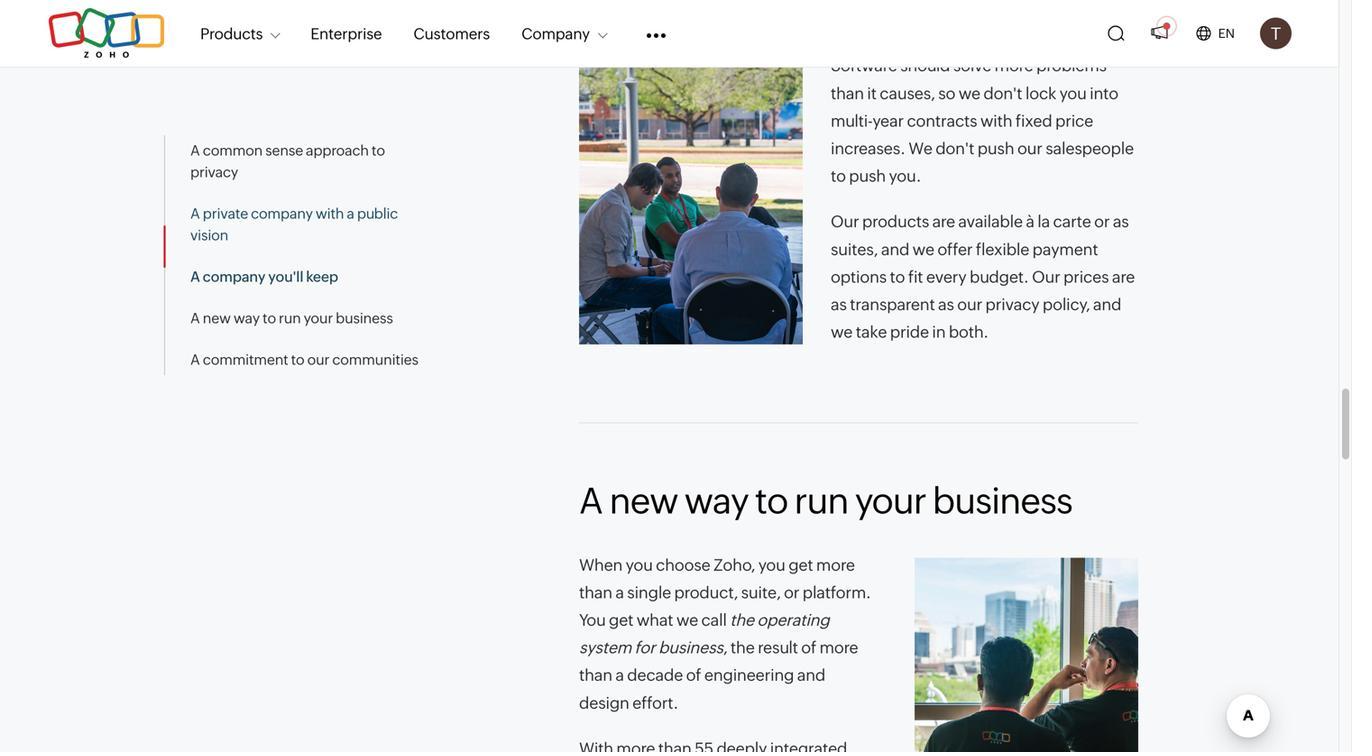 Task type: describe. For each thing, give the bounding box(es) containing it.
contracts
[[907, 112, 977, 130]]

customers
[[414, 25, 490, 42]]

1 vertical spatial get
[[609, 611, 634, 630]]

a inside the a private company with a public vision
[[190, 205, 200, 222]]

approach
[[306, 142, 369, 159]]

customers link
[[414, 14, 490, 53]]

1 horizontal spatial as
[[938, 295, 954, 314]]

our inside 'software should solve more problems than it causes, so we don't lock you into multi-year contracts with fixed price increases. we don't push our salespeople to push you.'
[[1018, 139, 1043, 158]]

or inside our products are available à la carte or as suites, and we offer flexible payment options to fit every budget. our prices are as transparent as our privacy policy, and we take pride in both.
[[1094, 213, 1110, 231]]

suites,
[[831, 240, 878, 259]]

problems
[[1037, 57, 1107, 75]]

so
[[938, 84, 956, 103]]

communities
[[332, 351, 418, 368]]

or inside the when you choose zoho, you get more than a single product, suite, or platform. you get what we call
[[784, 584, 800, 602]]

1 horizontal spatial you
[[758, 556, 786, 575]]

take
[[856, 323, 887, 342]]

operating
[[757, 611, 830, 630]]

0 horizontal spatial as
[[831, 295, 847, 314]]

offer
[[938, 240, 973, 259]]

public
[[357, 205, 398, 222]]

0 horizontal spatial push
[[849, 167, 886, 186]]

business inside the operating system for business
[[659, 639, 723, 657]]

budget.
[[970, 268, 1029, 286]]

products
[[862, 213, 929, 231]]

1 horizontal spatial your
[[855, 480, 926, 522]]

à
[[1026, 213, 1035, 231]]

en
[[1218, 26, 1235, 41]]

you.
[[889, 167, 921, 186]]

policy,
[[1043, 295, 1090, 314]]

a up when
[[579, 480, 603, 522]]

zoho,
[[714, 556, 755, 575]]

privacy inside a common sense approach to privacy
[[190, 164, 238, 180]]

products
[[200, 25, 263, 42]]

to inside our products are available à la carte or as suites, and we offer flexible payment options to fit every budget. our prices are as transparent as our privacy policy, and we take pride in both.
[[890, 268, 905, 286]]

causes,
[[880, 84, 935, 103]]

what
[[637, 611, 673, 630]]

when
[[579, 556, 623, 575]]

company inside the a private company with a public vision
[[251, 205, 313, 222]]

solve
[[953, 57, 992, 75]]

to up zoho,
[[755, 480, 788, 522]]

0 horizontal spatial don't
[[936, 139, 975, 158]]

keep
[[306, 268, 338, 285]]

available
[[958, 213, 1023, 231]]

call
[[701, 611, 727, 630]]

both.
[[949, 323, 989, 342]]

in
[[932, 323, 946, 342]]

1 horizontal spatial get
[[789, 556, 813, 575]]

2 horizontal spatial business
[[933, 480, 1072, 522]]

the operating system for business
[[579, 611, 830, 657]]

a private company with a public vision
[[190, 205, 398, 244]]

than for , the result of more than a decade of engineering and design effort.
[[579, 666, 613, 685]]

enterprise link
[[311, 14, 382, 53]]

we
[[909, 139, 933, 158]]

more inside 'software should solve more problems than it causes, so we don't lock you into multi-year contracts with fixed price increases. we don't push our salespeople to push you.'
[[995, 57, 1033, 75]]

1 vertical spatial company
[[203, 268, 265, 285]]

0 horizontal spatial are
[[932, 213, 955, 231]]

0 vertical spatial a new way to run your business
[[190, 310, 393, 327]]

,
[[723, 639, 728, 657]]

a common sense approach to privacy
[[190, 142, 385, 180]]

0 vertical spatial new
[[203, 310, 231, 327]]

it
[[867, 84, 877, 103]]

you'll
[[268, 268, 303, 285]]

to right commitment at the left top of the page
[[291, 351, 305, 368]]

every
[[926, 268, 967, 286]]

company
[[522, 25, 590, 42]]

la
[[1038, 213, 1050, 231]]

for
[[635, 639, 655, 657]]

privacy inside our products are available à la carte or as suites, and we offer flexible payment options to fit every budget. our prices are as transparent as our privacy policy, and we take pride in both.
[[986, 295, 1040, 314]]

into
[[1090, 84, 1119, 103]]

design
[[579, 694, 629, 713]]

0 vertical spatial run
[[279, 310, 301, 327]]

0 horizontal spatial our
[[307, 351, 330, 368]]

lock
[[1026, 84, 1057, 103]]

and for our products are available à la carte or as suites, and we offer flexible payment options to fit every budget. our prices are as transparent as our privacy policy, and we take pride in both.
[[881, 240, 910, 259]]

0 vertical spatial way
[[234, 310, 260, 327]]

choose
[[656, 556, 711, 575]]



Task type: vqa. For each thing, say whether or not it's contained in the screenshot.
the bots
no



Task type: locate. For each thing, give the bounding box(es) containing it.
0 horizontal spatial and
[[797, 666, 826, 685]]

we right so
[[959, 84, 981, 103]]

to down increases.
[[831, 167, 846, 186]]

a
[[347, 205, 354, 222], [616, 584, 624, 602], [616, 666, 624, 685]]

get
[[789, 556, 813, 575], [609, 611, 634, 630]]

a down vision
[[190, 268, 200, 285]]

of right result
[[801, 639, 817, 657]]

1 vertical spatial run
[[794, 480, 849, 522]]

effort.
[[633, 694, 679, 713]]

multi-
[[831, 112, 873, 130]]

a left commitment at the left top of the page
[[190, 351, 200, 368]]

1 vertical spatial new
[[609, 480, 678, 522]]

2 horizontal spatial as
[[1113, 213, 1129, 231]]

0 horizontal spatial run
[[279, 310, 301, 327]]

0 horizontal spatial get
[[609, 611, 634, 630]]

with left fixed
[[981, 112, 1013, 130]]

of
[[801, 639, 817, 657], [686, 666, 701, 685]]

0 horizontal spatial way
[[234, 310, 260, 327]]

the
[[730, 611, 754, 630], [731, 639, 755, 657]]

1 horizontal spatial our
[[957, 295, 983, 314]]

are up offer
[[932, 213, 955, 231]]

a company you'll keep
[[190, 268, 338, 285]]

we left 'take'
[[831, 323, 853, 342]]

1 vertical spatial business
[[933, 480, 1072, 522]]

more inside , the result of more than a decade of engineering and design effort.
[[820, 639, 858, 657]]

0 horizontal spatial or
[[784, 584, 800, 602]]

a left public
[[347, 205, 354, 222]]

salespeople
[[1046, 139, 1134, 158]]

a inside the when you choose zoho, you get more than a single product, suite, or platform. you get what we call
[[616, 584, 624, 602]]

increases.
[[831, 139, 906, 158]]

1 horizontal spatial our
[[1032, 268, 1061, 286]]

get right you
[[609, 611, 634, 630]]

and down products
[[881, 240, 910, 259]]

1 horizontal spatial with
[[981, 112, 1013, 130]]

2 vertical spatial than
[[579, 666, 613, 685]]

than
[[831, 84, 864, 103], [579, 584, 613, 602], [579, 666, 613, 685]]

more inside the when you choose zoho, you get more than a single product, suite, or platform. you get what we call
[[816, 556, 855, 575]]

0 vertical spatial our
[[831, 213, 859, 231]]

2 vertical spatial our
[[307, 351, 330, 368]]

a new way to run your business
[[190, 310, 393, 327], [579, 480, 1072, 522]]

way up commitment at the left top of the page
[[234, 310, 260, 327]]

than for software should solve more problems than it causes, so we don't lock you into multi-year contracts with fixed price increases. we don't push our salespeople to push you.
[[831, 84, 864, 103]]

you up suite,
[[758, 556, 786, 575]]

business
[[336, 310, 393, 327], [933, 480, 1072, 522], [659, 639, 723, 657]]

our down fixed
[[1018, 139, 1043, 158]]

payment
[[1033, 240, 1098, 259]]

with left public
[[316, 205, 344, 222]]

0 vertical spatial our
[[1018, 139, 1043, 158]]

and
[[881, 240, 910, 259], [1093, 295, 1122, 314], [797, 666, 826, 685]]

company down vision
[[203, 268, 265, 285]]

1 horizontal spatial are
[[1112, 268, 1135, 286]]

our up suites,
[[831, 213, 859, 231]]

0 vertical spatial or
[[1094, 213, 1110, 231]]

0 vertical spatial your
[[304, 310, 333, 327]]

and down result
[[797, 666, 826, 685]]

company
[[251, 205, 313, 222], [203, 268, 265, 285]]

you inside 'software should solve more problems than it causes, so we don't lock you into multi-year contracts with fixed price increases. we don't push our salespeople to push you.'
[[1060, 84, 1087, 103]]

0 vertical spatial are
[[932, 213, 955, 231]]

pride
[[890, 323, 929, 342]]

to inside 'software should solve more problems than it causes, so we don't lock you into multi-year contracts with fixed price increases. we don't push our salespeople to push you.'
[[831, 167, 846, 186]]

0 vertical spatial don't
[[984, 84, 1023, 103]]

flexible
[[976, 240, 1030, 259]]

push up available
[[978, 139, 1015, 158]]

1 horizontal spatial or
[[1094, 213, 1110, 231]]

our products are available à la carte or as suites, and we offer flexible payment options to fit every budget. our prices are as transparent as our privacy policy, and we take pride in both.
[[831, 213, 1135, 342]]

you up price
[[1060, 84, 1087, 103]]

or up the operating
[[784, 584, 800, 602]]

you
[[579, 611, 606, 630]]

0 vertical spatial with
[[981, 112, 1013, 130]]

options
[[831, 268, 887, 286]]

product,
[[674, 584, 738, 602]]

1 vertical spatial with
[[316, 205, 344, 222]]

1 vertical spatial the
[[731, 639, 755, 657]]

1 horizontal spatial privacy
[[986, 295, 1040, 314]]

carte
[[1053, 213, 1091, 231]]

2 horizontal spatial our
[[1018, 139, 1043, 158]]

decade
[[627, 666, 683, 685]]

0 horizontal spatial of
[[686, 666, 701, 685]]

don't down contracts
[[936, 139, 975, 158]]

get up platform.
[[789, 556, 813, 575]]

0 vertical spatial of
[[801, 639, 817, 657]]

system
[[579, 639, 632, 657]]

1 vertical spatial and
[[1093, 295, 1122, 314]]

way
[[234, 310, 260, 327], [684, 480, 749, 522]]

our left the communities
[[307, 351, 330, 368]]

year
[[873, 112, 904, 130]]

our up both.
[[957, 295, 983, 314]]

fixed
[[1016, 112, 1052, 130]]

1 vertical spatial privacy
[[986, 295, 1040, 314]]

0 horizontal spatial our
[[831, 213, 859, 231]]

push
[[978, 139, 1015, 158], [849, 167, 886, 186]]

result
[[758, 639, 798, 657]]

we
[[959, 84, 981, 103], [913, 240, 935, 259], [831, 323, 853, 342], [676, 611, 698, 630]]

a commitment to our communities
[[190, 351, 418, 368]]

as down every
[[938, 295, 954, 314]]

a left "single"
[[616, 584, 624, 602]]

you up "single"
[[626, 556, 653, 575]]

1 vertical spatial of
[[686, 666, 701, 685]]

more
[[995, 57, 1033, 75], [816, 556, 855, 575], [820, 639, 858, 657]]

enterprise
[[311, 25, 382, 42]]

1 vertical spatial than
[[579, 584, 613, 602]]

as
[[1113, 213, 1129, 231], [831, 295, 847, 314], [938, 295, 954, 314]]

our
[[1018, 139, 1043, 158], [957, 295, 983, 314], [307, 351, 330, 368]]

are
[[932, 213, 955, 231], [1112, 268, 1135, 286]]

the right call
[[730, 611, 754, 630]]

way up zoho,
[[684, 480, 749, 522]]

to down the a company you'll keep
[[263, 310, 276, 327]]

transparent
[[850, 295, 935, 314]]

privacy down 'budget.'
[[986, 295, 1040, 314]]

than up design
[[579, 666, 613, 685]]

a inside a common sense approach to privacy
[[190, 142, 200, 159]]

a down the a company you'll keep
[[190, 310, 200, 327]]

2 vertical spatial a
[[616, 666, 624, 685]]

prices
[[1064, 268, 1109, 286]]

1 vertical spatial push
[[849, 167, 886, 186]]

single
[[627, 584, 671, 602]]

we left call
[[676, 611, 698, 630]]

the inside the operating system for business
[[730, 611, 754, 630]]

run
[[279, 310, 301, 327], [794, 480, 849, 522]]

0 horizontal spatial privacy
[[190, 164, 238, 180]]

0 vertical spatial company
[[251, 205, 313, 222]]

1 horizontal spatial and
[[881, 240, 910, 259]]

0 vertical spatial the
[[730, 611, 754, 630]]

or right carte
[[1094, 213, 1110, 231]]

1 horizontal spatial push
[[978, 139, 1015, 158]]

1 vertical spatial way
[[684, 480, 749, 522]]

we inside the when you choose zoho, you get more than a single product, suite, or platform. you get what we call
[[676, 611, 698, 630]]

1 vertical spatial a
[[616, 584, 624, 602]]

than inside the when you choose zoho, you get more than a single product, suite, or platform. you get what we call
[[579, 584, 613, 602]]

1 horizontal spatial a new way to run your business
[[579, 480, 1072, 522]]

new up choose
[[609, 480, 678, 522]]

sense
[[265, 142, 303, 159]]

as down options
[[831, 295, 847, 314]]

a left common
[[190, 142, 200, 159]]

our inside our products are available à la carte or as suites, and we offer flexible payment options to fit every budget. our prices are as transparent as our privacy policy, and we take pride in both.
[[957, 295, 983, 314]]

1 vertical spatial our
[[957, 295, 983, 314]]

2 vertical spatial business
[[659, 639, 723, 657]]

0 vertical spatial than
[[831, 84, 864, 103]]

0 vertical spatial privacy
[[190, 164, 238, 180]]

0 horizontal spatial your
[[304, 310, 333, 327]]

don't left lock
[[984, 84, 1023, 103]]

0 horizontal spatial with
[[316, 205, 344, 222]]

1 vertical spatial a new way to run your business
[[579, 480, 1072, 522]]

when you choose zoho, you get more than a single product, suite, or platform. you get what we call
[[579, 556, 871, 630]]

and down prices
[[1093, 295, 1122, 314]]

platform.
[[803, 584, 871, 602]]

suite,
[[741, 584, 781, 602]]

0 vertical spatial a
[[347, 205, 354, 222]]

0 vertical spatial push
[[978, 139, 1015, 158]]

should
[[900, 57, 950, 75]]

to right approach
[[372, 142, 385, 159]]

we up fit
[[913, 240, 935, 259]]

2 horizontal spatial and
[[1093, 295, 1122, 314]]

1 horizontal spatial run
[[794, 480, 849, 522]]

terry turtle image
[[1260, 18, 1292, 49]]

a up vision
[[190, 205, 200, 222]]

a inside , the result of more than a decade of engineering and design effort.
[[616, 666, 624, 685]]

more up lock
[[995, 57, 1033, 75]]

common
[[203, 142, 263, 159]]

1 horizontal spatial of
[[801, 639, 817, 657]]

than inside 'software should solve more problems than it causes, so we don't lock you into multi-year contracts with fixed price increases. we don't push our salespeople to push you.'
[[831, 84, 864, 103]]

of right decade at the bottom of the page
[[686, 666, 701, 685]]

0 vertical spatial and
[[881, 240, 910, 259]]

2 horizontal spatial you
[[1060, 84, 1087, 103]]

more up platform.
[[816, 556, 855, 575]]

more down the operating
[[820, 639, 858, 657]]

and for , the result of more than a decade of engineering and design effort.
[[797, 666, 826, 685]]

1 horizontal spatial way
[[684, 480, 749, 522]]

vision
[[190, 227, 228, 244]]

1 horizontal spatial don't
[[984, 84, 1023, 103]]

fit
[[908, 268, 923, 286]]

push down increases.
[[849, 167, 886, 186]]

1 vertical spatial your
[[855, 480, 926, 522]]

a
[[190, 142, 200, 159], [190, 205, 200, 222], [190, 268, 200, 285], [190, 310, 200, 327], [190, 351, 200, 368], [579, 480, 603, 522]]

with inside the a private company with a public vision
[[316, 205, 344, 222]]

2 the from the top
[[731, 639, 755, 657]]

as right carte
[[1113, 213, 1129, 231]]

commitment
[[203, 351, 288, 368]]

and inside , the result of more than a decade of engineering and design effort.
[[797, 666, 826, 685]]

privacy
[[190, 164, 238, 180], [986, 295, 1040, 314]]

0 horizontal spatial business
[[336, 310, 393, 327]]

we inside 'software should solve more problems than it causes, so we don't lock you into multi-year contracts with fixed price increases. we don't push our salespeople to push you.'
[[959, 84, 981, 103]]

2 vertical spatial and
[[797, 666, 826, 685]]

to inside a common sense approach to privacy
[[372, 142, 385, 159]]

software should solve more problems than it causes, so we don't lock you into multi-year contracts with fixed price increases. we don't push our salespeople to push you.
[[831, 57, 1134, 186]]

1 vertical spatial our
[[1032, 268, 1061, 286]]

the right ','
[[731, 639, 755, 657]]

company down a common sense approach to privacy
[[251, 205, 313, 222]]

1 horizontal spatial business
[[659, 639, 723, 657]]

than left the it
[[831, 84, 864, 103]]

with inside 'software should solve more problems than it causes, so we don't lock you into multi-year contracts with fixed price increases. we don't push our salespeople to push you.'
[[981, 112, 1013, 130]]

than inside , the result of more than a decade of engineering and design effort.
[[579, 666, 613, 685]]

software
[[831, 57, 897, 75]]

0 vertical spatial business
[[336, 310, 393, 327]]

0 vertical spatial more
[[995, 57, 1033, 75]]

or
[[1094, 213, 1110, 231], [784, 584, 800, 602]]

, the result of more than a decade of engineering and design effort.
[[579, 639, 858, 713]]

1 the from the top
[[730, 611, 754, 630]]

privacy down common
[[190, 164, 238, 180]]

1 vertical spatial don't
[[936, 139, 975, 158]]

engineering
[[704, 666, 794, 685]]

your
[[304, 310, 333, 327], [855, 480, 926, 522]]

than up you
[[579, 584, 613, 602]]

our down payment at the right
[[1032, 268, 1061, 286]]

to
[[372, 142, 385, 159], [831, 167, 846, 186], [890, 268, 905, 286], [263, 310, 276, 327], [291, 351, 305, 368], [755, 480, 788, 522]]

price
[[1056, 112, 1093, 130]]

a inside the a private company with a public vision
[[347, 205, 354, 222]]

0 vertical spatial get
[[789, 556, 813, 575]]

new up commitment at the left top of the page
[[203, 310, 231, 327]]

2 vertical spatial more
[[820, 639, 858, 657]]

1 horizontal spatial new
[[609, 480, 678, 522]]

a down system
[[616, 666, 624, 685]]

0 horizontal spatial you
[[626, 556, 653, 575]]

0 horizontal spatial a new way to run your business
[[190, 310, 393, 327]]

1 vertical spatial are
[[1112, 268, 1135, 286]]

1 vertical spatial more
[[816, 556, 855, 575]]

new
[[203, 310, 231, 327], [609, 480, 678, 522]]

the inside , the result of more than a decade of engineering and design effort.
[[731, 639, 755, 657]]

to left fit
[[890, 268, 905, 286]]

are right prices
[[1112, 268, 1135, 286]]

1 vertical spatial or
[[784, 584, 800, 602]]

private
[[203, 205, 248, 222]]

0 horizontal spatial new
[[203, 310, 231, 327]]



